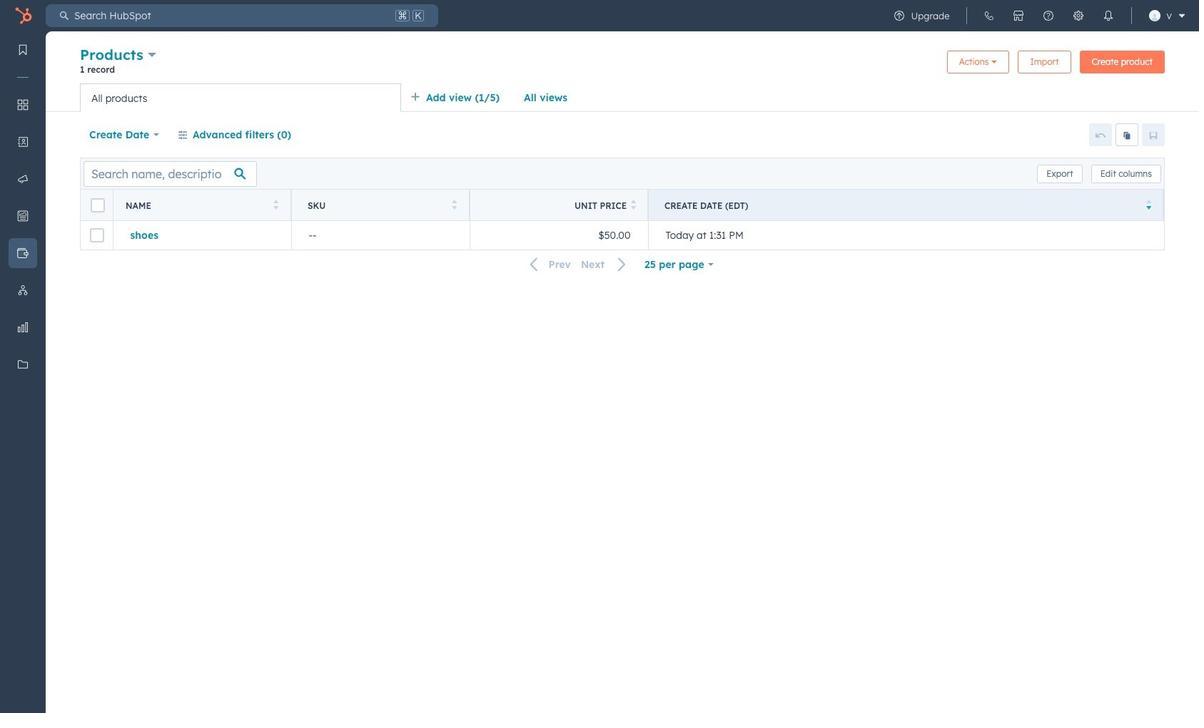 Task type: vqa. For each thing, say whether or not it's contained in the screenshot.
"INTERACTIVE CHART" IMAGE
no



Task type: locate. For each thing, give the bounding box(es) containing it.
press to sort. element
[[273, 200, 278, 212], [451, 200, 457, 212], [631, 200, 636, 212]]

1 horizontal spatial press to sort. element
[[451, 200, 457, 212]]

banner
[[80, 44, 1165, 84]]

descending sort. press to sort ascending. element
[[1146, 200, 1151, 212]]

1 horizontal spatial press to sort. image
[[451, 200, 457, 209]]

1 press to sort. element from the left
[[273, 200, 278, 212]]

0 horizontal spatial press to sort. element
[[273, 200, 278, 212]]

notifications image
[[1103, 10, 1115, 21]]

0 horizontal spatial press to sort. image
[[273, 200, 278, 209]]

2 horizontal spatial press to sort. element
[[631, 200, 636, 212]]

2 horizontal spatial press to sort. image
[[631, 200, 636, 209]]

2 press to sort. image from the left
[[451, 200, 457, 209]]

1 horizontal spatial menu
[[885, 0, 1191, 31]]

Search HubSpot search field
[[69, 4, 393, 27]]

menu
[[885, 0, 1191, 31], [0, 31, 46, 678]]

press to sort. image
[[273, 200, 278, 209], [451, 200, 457, 209], [631, 200, 636, 209]]

settings image
[[1073, 10, 1085, 21]]

marketplaces image
[[1013, 10, 1025, 21]]

3 press to sort. image from the left
[[631, 200, 636, 209]]

help image
[[1043, 10, 1055, 21]]



Task type: describe. For each thing, give the bounding box(es) containing it.
descending sort. press to sort ascending. image
[[1146, 200, 1151, 209]]

2 press to sort. element from the left
[[451, 200, 457, 212]]

Search name, description, or SKU search field
[[84, 161, 257, 187]]

3 press to sort. element from the left
[[631, 200, 636, 212]]

pagination navigation
[[521, 255, 635, 274]]

0 horizontal spatial menu
[[0, 31, 46, 678]]

jacob rogers image
[[1150, 10, 1161, 21]]

1 press to sort. image from the left
[[273, 200, 278, 209]]

bookmarks primary navigation item image
[[17, 44, 29, 56]]



